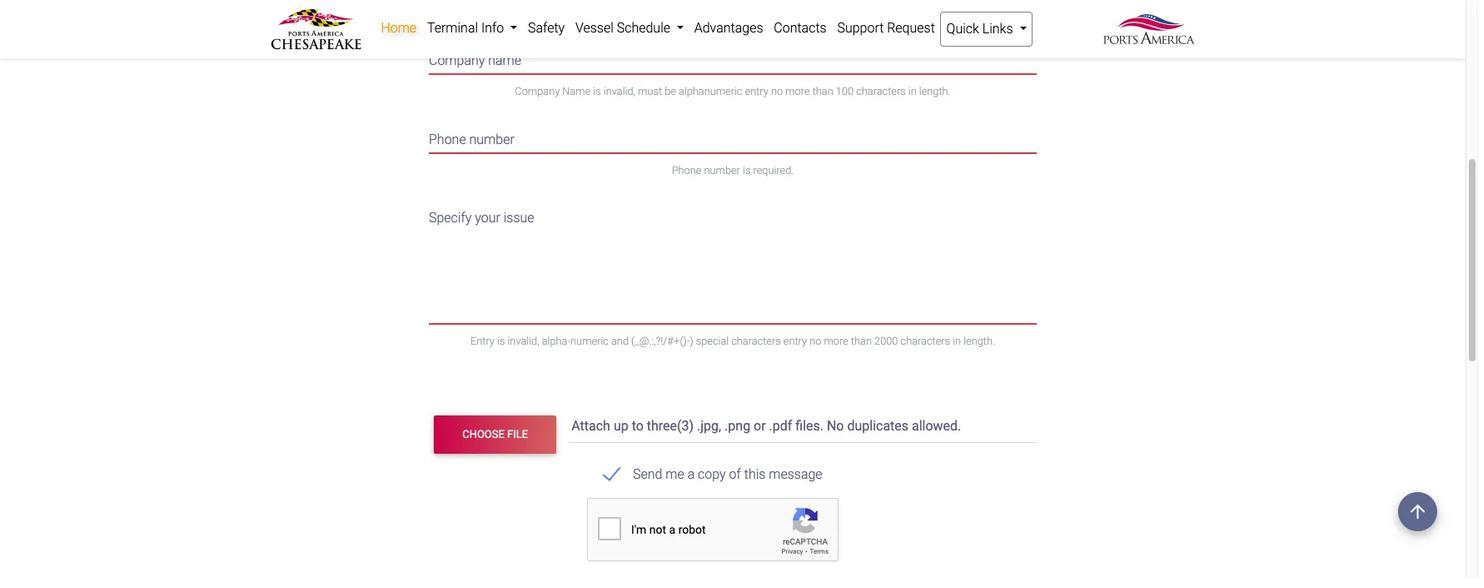 Task type: describe. For each thing, give the bounding box(es) containing it.
entry inside company name company name is invalid, must be alphanumeric entry no more than 100 characters in length.
[[745, 85, 769, 98]]

in inside company name company name is invalid, must be alphanumeric entry no more than 100 characters in length.
[[909, 85, 917, 98]]

quick links link
[[941, 12, 1033, 47]]

file
[[507, 428, 528, 441]]

of
[[730, 466, 741, 482]]

this
[[745, 466, 766, 482]]

must
[[638, 85, 662, 98]]

your
[[475, 210, 501, 226]]

more inside company name company name is invalid, must be alphanumeric entry no more than 100 characters in length.
[[786, 85, 810, 98]]

phone number is required.
[[672, 164, 794, 176]]

name
[[563, 85, 591, 98]]

length. inside company name company name is invalid, must be alphanumeric entry no more than 100 characters in length.
[[920, 85, 951, 98]]

copy
[[698, 466, 726, 482]]

schedule
[[617, 20, 671, 36]]

2 vertical spatial is
[[497, 335, 505, 347]]

a
[[688, 466, 695, 482]]

specify your issue
[[429, 210, 535, 226]]

terminal info
[[427, 20, 508, 36]]

request
[[887, 20, 936, 36]]

is inside company name company name is invalid, must be alphanumeric entry no more than 100 characters in length.
[[594, 85, 601, 98]]

be
[[665, 85, 676, 98]]

specify
[[429, 210, 472, 226]]

send me a copy of this message
[[633, 466, 823, 482]]

company name company name is invalid, must be alphanumeric entry no more than 100 characters in length.
[[429, 52, 951, 98]]

required.
[[754, 164, 794, 176]]

go to top image
[[1399, 492, 1438, 532]]

send
[[633, 466, 663, 482]]

issue
[[504, 210, 535, 226]]

100
[[836, 85, 854, 98]]

1 horizontal spatial no
[[810, 335, 822, 347]]

1 horizontal spatial length.
[[964, 335, 996, 347]]

)
[[690, 335, 694, 347]]

1 vertical spatial than
[[851, 335, 872, 347]]

1 vertical spatial is
[[743, 164, 751, 176]]

than inside company name company name is invalid, must be alphanumeric entry no more than 100 characters in length.
[[813, 85, 834, 98]]

no inside company name company name is invalid, must be alphanumeric entry no more than 100 characters in length.
[[771, 85, 783, 98]]

special
[[696, 335, 729, 347]]

Company name text field
[[429, 42, 1037, 74]]

and
[[612, 335, 629, 347]]

safety
[[528, 20, 565, 36]]

2000
[[875, 335, 899, 347]]

number for phone number is required.
[[704, 164, 741, 176]]

number for phone number
[[470, 131, 515, 147]]

quick links
[[947, 21, 1017, 37]]

choose file
[[463, 428, 528, 441]]

characters inside company name company name is invalid, must be alphanumeric entry no more than 100 characters in length.
[[857, 85, 906, 98]]

Attach up to three(3) .jpg, .png or .pdf files. No duplicates allowed. text field
[[570, 411, 1041, 443]]

0 horizontal spatial invalid,
[[508, 335, 540, 347]]

advantages
[[695, 20, 764, 36]]

Specify your issue text field
[[429, 200, 1037, 324]]



Task type: vqa. For each thing, say whether or not it's contained in the screenshot.
the topmost entry
yes



Task type: locate. For each thing, give the bounding box(es) containing it.
no left 2000
[[810, 335, 822, 347]]

0 vertical spatial phone
[[429, 131, 466, 147]]

vessel schedule link
[[570, 12, 689, 45]]

vessel
[[576, 20, 614, 36]]

message
[[769, 466, 823, 482]]

choose
[[463, 428, 505, 441]]

None text field
[[429, 0, 1037, 22]]

0 vertical spatial number
[[470, 131, 515, 147]]

2 horizontal spatial is
[[743, 164, 751, 176]]

number up your in the top of the page
[[470, 131, 515, 147]]

1 horizontal spatial is
[[594, 85, 601, 98]]

0 vertical spatial length.
[[920, 85, 951, 98]]

more
[[786, 85, 810, 98], [824, 335, 849, 347]]

1 horizontal spatial than
[[851, 335, 872, 347]]

0 horizontal spatial in
[[909, 85, 917, 98]]

company
[[429, 52, 485, 68], [515, 85, 560, 98]]

safety link
[[523, 12, 570, 45]]

vessel schedule
[[576, 20, 674, 36]]

support request
[[838, 20, 936, 36]]

1 vertical spatial entry
[[784, 335, 807, 347]]

invalid, inside company name company name is invalid, must be alphanumeric entry no more than 100 characters in length.
[[604, 85, 636, 98]]

entry down company name text field
[[745, 85, 769, 98]]

me
[[666, 466, 685, 482]]

more left 2000
[[824, 335, 849, 347]]

0 horizontal spatial entry
[[745, 85, 769, 98]]

1 vertical spatial no
[[810, 335, 822, 347]]

entry
[[471, 335, 495, 347]]

alpha-
[[542, 335, 571, 347]]

characters right "100"
[[857, 85, 906, 98]]

no
[[771, 85, 783, 98], [810, 335, 822, 347]]

than left "100"
[[813, 85, 834, 98]]

1 vertical spatial invalid,
[[508, 335, 540, 347]]

quick
[[947, 21, 980, 37]]

(_@.:,?!/#+()-
[[632, 335, 690, 347]]

contacts
[[774, 20, 827, 36]]

is right name
[[594, 85, 601, 98]]

invalid,
[[604, 85, 636, 98], [508, 335, 540, 347]]

0 horizontal spatial than
[[813, 85, 834, 98]]

than left 2000
[[851, 335, 872, 347]]

Phone number text field
[[429, 121, 1037, 153]]

company down terminal
[[429, 52, 485, 68]]

1 horizontal spatial invalid,
[[604, 85, 636, 98]]

in right 2000
[[953, 335, 962, 347]]

1 vertical spatial length.
[[964, 335, 996, 347]]

entry right special on the left bottom of page
[[784, 335, 807, 347]]

invalid, left alpha-
[[508, 335, 540, 347]]

1 horizontal spatial company
[[515, 85, 560, 98]]

0 horizontal spatial length.
[[920, 85, 951, 98]]

numeric
[[571, 335, 609, 347]]

name
[[488, 52, 522, 68]]

contacts link
[[769, 12, 832, 45]]

terminal info link
[[422, 12, 523, 45]]

company left name
[[515, 85, 560, 98]]

phone
[[429, 131, 466, 147], [672, 164, 702, 176]]

0 horizontal spatial more
[[786, 85, 810, 98]]

1 vertical spatial in
[[953, 335, 962, 347]]

advantages link
[[689, 12, 769, 45]]

1 horizontal spatial more
[[824, 335, 849, 347]]

phone down phone number text field
[[672, 164, 702, 176]]

is
[[594, 85, 601, 98], [743, 164, 751, 176], [497, 335, 505, 347]]

0 vertical spatial in
[[909, 85, 917, 98]]

1 vertical spatial more
[[824, 335, 849, 347]]

links
[[983, 21, 1014, 37]]

0 vertical spatial more
[[786, 85, 810, 98]]

0 horizontal spatial number
[[470, 131, 515, 147]]

length.
[[920, 85, 951, 98], [964, 335, 996, 347]]

0 horizontal spatial no
[[771, 85, 783, 98]]

0 vertical spatial no
[[771, 85, 783, 98]]

1 horizontal spatial in
[[953, 335, 962, 347]]

phone for phone number is required.
[[672, 164, 702, 176]]

terminal
[[427, 20, 478, 36]]

1 vertical spatial number
[[704, 164, 741, 176]]

invalid, left must
[[604, 85, 636, 98]]

0 vertical spatial entry
[[745, 85, 769, 98]]

1 horizontal spatial phone
[[672, 164, 702, 176]]

0 horizontal spatial is
[[497, 335, 505, 347]]

is right 'entry'
[[497, 335, 505, 347]]

1 horizontal spatial number
[[704, 164, 741, 176]]

home
[[381, 20, 417, 36]]

characters right 2000
[[901, 335, 951, 347]]

entry
[[745, 85, 769, 98], [784, 335, 807, 347]]

characters right special on the left bottom of page
[[732, 335, 781, 347]]

1 vertical spatial phone
[[672, 164, 702, 176]]

phone for phone number
[[429, 131, 466, 147]]

0 vertical spatial company
[[429, 52, 485, 68]]

0 horizontal spatial phone
[[429, 131, 466, 147]]

number down phone number text field
[[704, 164, 741, 176]]

characters
[[857, 85, 906, 98], [732, 335, 781, 347], [901, 335, 951, 347]]

alphanumeric
[[679, 85, 743, 98]]

0 vertical spatial is
[[594, 85, 601, 98]]

home link
[[376, 12, 422, 45]]

0 vertical spatial than
[[813, 85, 834, 98]]

in down request
[[909, 85, 917, 98]]

entry is invalid, alpha-numeric and (_@.:,?!/#+()-) special characters entry no more than 2000 characters in length.
[[471, 335, 996, 347]]

is left required.
[[743, 164, 751, 176]]

more left "100"
[[786, 85, 810, 98]]

in
[[909, 85, 917, 98], [953, 335, 962, 347]]

phone number
[[429, 131, 515, 147]]

1 vertical spatial company
[[515, 85, 560, 98]]

1 horizontal spatial entry
[[784, 335, 807, 347]]

than
[[813, 85, 834, 98], [851, 335, 872, 347]]

0 vertical spatial invalid,
[[604, 85, 636, 98]]

phone up specify
[[429, 131, 466, 147]]

support request link
[[832, 12, 941, 45]]

0 horizontal spatial company
[[429, 52, 485, 68]]

support
[[838, 20, 884, 36]]

info
[[482, 20, 504, 36]]

number
[[470, 131, 515, 147], [704, 164, 741, 176]]

no down company name text field
[[771, 85, 783, 98]]



